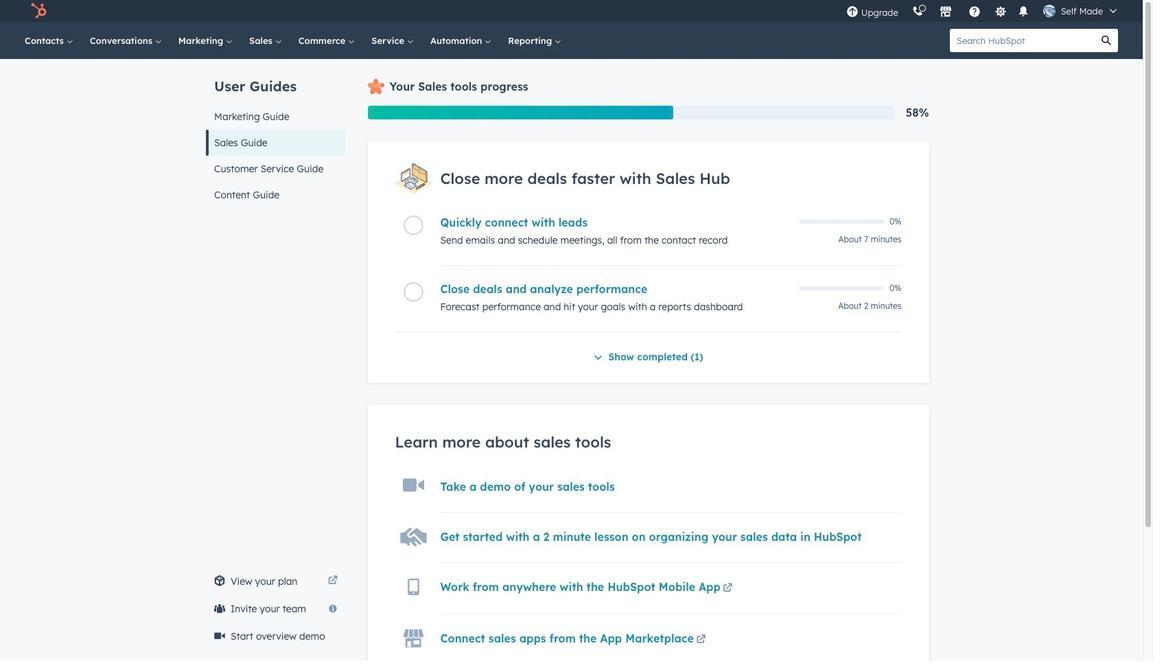 Task type: locate. For each thing, give the bounding box(es) containing it.
2 link opens in a new window image from the top
[[697, 635, 706, 645]]

link opens in a new window image
[[328, 573, 338, 590], [328, 576, 338, 587], [723, 581, 733, 597], [723, 584, 733, 594]]

Search HubSpot search field
[[951, 29, 1095, 52]]

menu
[[840, 0, 1127, 22]]

ruby anderson image
[[1044, 5, 1056, 17]]

user guides element
[[206, 59, 346, 208]]

progress bar
[[368, 106, 674, 120]]

marketplaces image
[[940, 6, 952, 19]]

link opens in a new window image
[[697, 632, 706, 649], [697, 635, 706, 645]]

1 link opens in a new window image from the top
[[697, 632, 706, 649]]



Task type: vqa. For each thing, say whether or not it's contained in the screenshot.
and to the top
no



